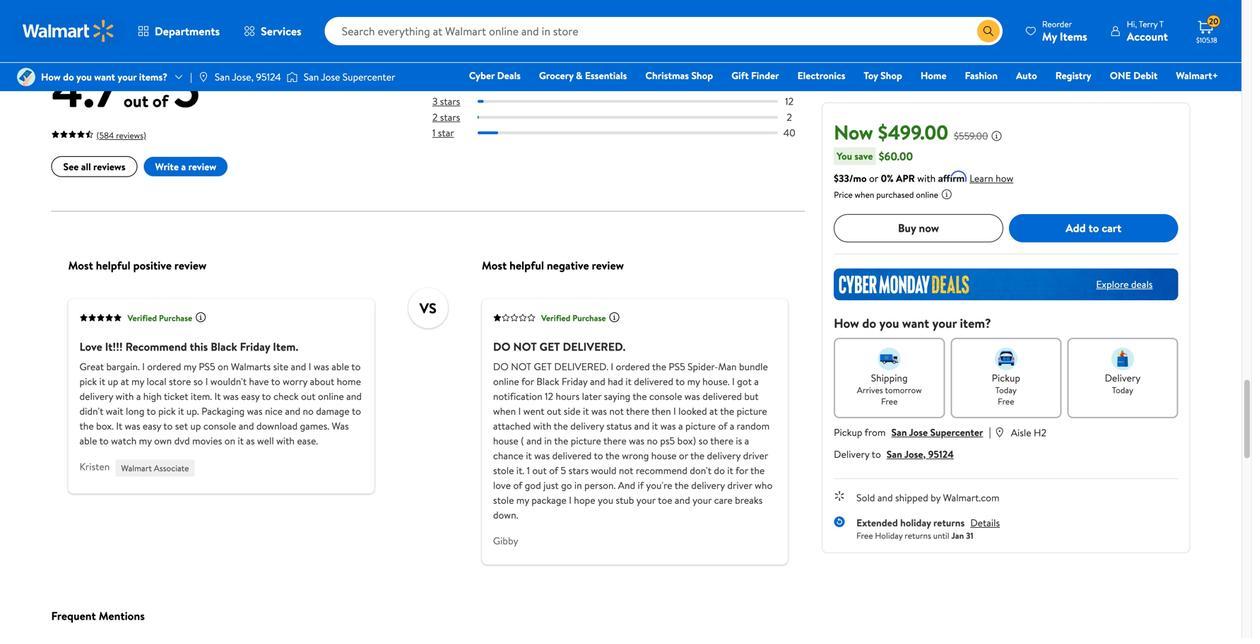 Task type: describe. For each thing, give the bounding box(es) containing it.
wouldn't
[[210, 375, 247, 388]]

to inside button
[[1089, 220, 1099, 236]]

write a review
[[155, 160, 216, 173]]

do for how do you want your items?
[[63, 70, 74, 84]]

progress bar for 517
[[478, 69, 778, 72]]

love
[[79, 339, 102, 355]]

(584 reviews)
[[96, 129, 146, 141]]

add to cart button
[[1009, 214, 1178, 242]]

a left the random on the bottom of page
[[730, 419, 734, 433]]

reorder my items
[[1042, 18, 1087, 44]]

now $499.00
[[834, 118, 948, 146]]

gibby
[[493, 534, 518, 548]]

with up "wait" on the bottom of page
[[116, 390, 134, 403]]

you for how do you want your items?
[[76, 70, 92, 84]]

about
[[310, 375, 334, 388]]

ordered inside love it!!! recommend this black friday item. great bargain. i ordered my ps5 on walmarts site and i was able to pick it up at my local store so i wouldn't have to worry about home delivery with a high ticket item. it was easy to check out online and didn't wait long to pick it up. packaging was nice and no damage to the box. it was easy to set up console and download games. was able to watch my own dvd movies on it as well with ease.
[[147, 360, 181, 374]]

$33/mo
[[834, 171, 867, 185]]

of up just
[[549, 464, 558, 478]]

toy shop
[[864, 69, 902, 82]]

a right is
[[745, 434, 749, 448]]

3
[[432, 94, 438, 108]]

out inside 4.7 out of 5
[[124, 89, 148, 113]]

pickup for pickup today free
[[992, 371, 1020, 385]]

wait
[[106, 404, 123, 418]]

(
[[521, 434, 524, 448]]

as
[[246, 434, 255, 448]]

1 vertical spatial driver
[[727, 479, 752, 492]]

details button
[[970, 516, 1000, 529]]

you're
[[646, 479, 672, 492]]

pickup from san jose supercenter |
[[834, 424, 991, 439]]

$559.00
[[954, 129, 988, 143]]

2 do from the top
[[493, 360, 509, 374]]

$499.00
[[878, 118, 948, 146]]

jan
[[952, 529, 964, 541]]

black inside do not get delivered. do not get delivered. i ordered the ps5 spider-man bundle online for black friday and had it delivered to my house. i got a notification 12 hours later saying the console was delivered but when i went out side it was not there then i looked at the picture attached with the delivery status and it was a picture of a random house ( and in the picture there was no ps5 box) so there is a chance it was delivered to the wrong house or the delivery driver stole it. 1 out of 5 stars would not recommend don't do it for the love of god just go in person. and if you're the delivery driver who stole my package i hope you stub your toe and your care breaks down.
[[536, 375, 559, 388]]

cyber deals link
[[463, 68, 527, 83]]

was down long
[[125, 419, 140, 433]]

was up looked
[[685, 390, 700, 403]]

1 do from the top
[[493, 339, 511, 355]]

of left the random on the bottom of page
[[718, 419, 727, 433]]

stars for 5 stars
[[440, 63, 460, 77]]

1 vertical spatial house
[[651, 449, 677, 463]]

sold
[[857, 491, 875, 504]]

progress bar for 2
[[478, 116, 778, 119]]

there left is
[[710, 434, 734, 448]]

your down if
[[637, 493, 656, 507]]

departments button
[[126, 14, 232, 48]]

grocery
[[539, 69, 574, 82]]

electronics
[[798, 69, 846, 82]]

i right bargain.
[[142, 360, 145, 374]]

0 vertical spatial jose
[[321, 70, 340, 84]]

it left up.
[[178, 404, 184, 418]]

details
[[970, 516, 1000, 529]]

box.
[[96, 419, 114, 433]]

was up wrong
[[629, 434, 645, 448]]

Search search field
[[325, 17, 1003, 45]]

high
[[143, 390, 162, 403]]

to up nice
[[262, 390, 271, 403]]

san inside pickup from san jose supercenter |
[[891, 425, 907, 439]]

was up "ps5"
[[660, 419, 676, 433]]

verified for get
[[541, 312, 571, 324]]

i right then
[[673, 404, 676, 418]]

to up 'would'
[[594, 449, 603, 463]]

with down download
[[276, 434, 295, 448]]

see
[[63, 160, 79, 173]]

1 horizontal spatial up
[[190, 419, 201, 433]]

out up god
[[532, 464, 547, 478]]

ps5 inside love it!!! recommend this black friday item. great bargain. i ordered my ps5 on walmarts site and i was able to pick it up at my local store so i wouldn't have to worry about home delivery with a high ticket item. it was easy to check out online and didn't wait long to pick it up. packaging was nice and no damage to the box. it was easy to set up console and download games. was able to watch my own dvd movies on it as well with ease.
[[199, 360, 215, 374]]

delivery inside love it!!! recommend this black friday item. great bargain. i ordered my ps5 on walmarts site and i was able to pick it up at my local store so i wouldn't have to worry about home delivery with a high ticket item. it was easy to check out online and didn't wait long to pick it up. packaging was nice and no damage to the box. it was easy to set up console and download games. was able to watch my own dvd movies on it as well with ease.
[[79, 390, 113, 403]]

down.
[[493, 508, 518, 522]]

Walmart Site-Wide search field
[[325, 17, 1003, 45]]

san down pickup from san jose supercenter | on the right of the page
[[887, 447, 902, 461]]

0 horizontal spatial easy
[[143, 419, 161, 433]]

i left got
[[732, 375, 735, 388]]

1 vertical spatial reviews
[[93, 160, 125, 173]]

and up worry
[[291, 360, 306, 374]]

1 horizontal spatial returns
[[934, 516, 965, 529]]

0 vertical spatial delivered
[[634, 375, 673, 388]]

reviews)
[[116, 129, 146, 141]]

looked
[[679, 404, 707, 418]]

then
[[651, 404, 671, 418]]

i left hope on the left bottom of the page
[[569, 493, 572, 507]]

shop for toy shop
[[881, 69, 902, 82]]

do inside do not get delivered. do not get delivered. i ordered the ps5 spider-man bundle online for black friday and had it delivered to my house. i got a notification 12 hours later saying the console was delivered but when i went out side it was not there then i looked at the picture attached with the delivery status and it was a picture of a random house ( and in the picture there was no ps5 box) so there is a chance it was delivered to the wrong house or the delivery driver stole it. 1 out of 5 stars would not recommend don't do it for the love of god just go in person. and if you're the delivery driver who stole my package i hope you stub your toe and your care breaks down.
[[714, 464, 725, 478]]

jose inside pickup from san jose supercenter |
[[909, 425, 928, 439]]

and
[[618, 479, 635, 492]]

delivery down the side
[[570, 419, 604, 433]]

long
[[126, 404, 144, 418]]

0 vertical spatial for
[[521, 375, 534, 388]]

1 vertical spatial pick
[[158, 404, 176, 418]]

pickup for pickup from san jose supercenter |
[[834, 425, 862, 439]]

do for how do you want your item?
[[862, 314, 876, 332]]

0 vertical spatial 1
[[432, 126, 436, 139]]

hi,
[[1127, 18, 1137, 30]]

stars inside do not get delivered. do not get delivered. i ordered the ps5 spider-man bundle online for black friday and had it delivered to my house. i got a notification 12 hours later saying the console was delivered but when i went out side it was not there then i looked at the picture attached with the delivery status and it was a picture of a random house ( and in the picture there was no ps5 box) so there is a chance it was delivered to the wrong house or the delivery driver stole it. 1 out of 5 stars would not recommend don't do it for the love of god just go in person. and if you're the delivery driver who stole my package i hope you stub your toe and your care breaks down.
[[569, 464, 589, 478]]

items?
[[139, 70, 167, 84]]

to up looked
[[676, 375, 685, 388]]

was left nice
[[247, 404, 263, 418]]

set
[[175, 419, 188, 433]]

friday inside love it!!! recommend this black friday item. great bargain. i ordered my ps5 on walmarts site and i was able to pick it up at my local store so i wouldn't have to worry about home delivery with a high ticket item. it was easy to check out online and didn't wait long to pick it up. packaging was nice and no damage to the box. it was easy to set up console and download games. was able to watch my own dvd movies on it as well with ease.
[[240, 339, 270, 355]]

1 horizontal spatial 95124
[[928, 447, 954, 461]]

0 horizontal spatial &
[[187, 13, 198, 37]]

nice
[[265, 404, 283, 418]]

bargain.
[[106, 360, 140, 374]]

one
[[1110, 69, 1131, 82]]

grocery & essentials
[[539, 69, 627, 82]]

1 vertical spatial delivered.
[[554, 360, 608, 374]]

1 vertical spatial not
[[619, 464, 634, 478]]

up.
[[186, 404, 199, 418]]

arrives
[[857, 384, 883, 396]]

it right 'had'
[[626, 375, 632, 388]]

san jose supercenter
[[304, 70, 395, 84]]

2 horizontal spatial picture
[[737, 404, 767, 418]]

0 vertical spatial not
[[609, 404, 624, 418]]

to up 'home'
[[351, 360, 361, 374]]

i left went
[[518, 404, 521, 418]]

(584 reviews) link
[[51, 126, 146, 142]]

i up about
[[309, 360, 311, 374]]

had
[[608, 375, 623, 388]]

search icon image
[[983, 25, 994, 37]]

and down 'home'
[[346, 390, 362, 403]]

delivery down is
[[707, 449, 741, 463]]

frequent
[[51, 608, 96, 624]]

it right the chance
[[526, 449, 532, 463]]

house.
[[702, 375, 730, 388]]

packaging
[[201, 404, 245, 418]]

walmart image
[[23, 20, 114, 42]]

san jose, 95124
[[215, 70, 281, 84]]

1 vertical spatial not
[[511, 360, 531, 374]]

out left the side
[[547, 404, 561, 418]]

it right don't
[[727, 464, 733, 478]]

walmart.com
[[943, 491, 1000, 504]]

0 horizontal spatial house
[[493, 434, 518, 448]]

0 horizontal spatial able
[[79, 434, 97, 448]]

1 horizontal spatial jose,
[[904, 447, 926, 461]]

it down great
[[99, 375, 105, 388]]

my left local
[[131, 375, 144, 388]]

friday inside do not get delivered. do not get delivered. i ordered the ps5 spider-man bundle online for black friday and had it delivered to my house. i got a notification 12 hours later saying the console was delivered but when i went out side it was not there then i looked at the picture attached with the delivery status and it was a picture of a random house ( and in the picture there was no ps5 box) so there is a chance it was delivered to the wrong house or the delivery driver stole it. 1 out of 5 stars would not recommend don't do it for the love of god just go in person. and if you're the delivery driver who stole my package i hope you stub your toe and your care breaks down.
[[562, 375, 588, 388]]

intent image for pickup image
[[995, 347, 1017, 370]]

item.
[[191, 390, 212, 403]]

online inside love it!!! recommend this black friday item. great bargain. i ordered my ps5 on walmarts site and i was able to pick it up at my local store so i wouldn't have to worry about home delivery with a high ticket item. it was easy to check out online and didn't wait long to pick it up. packaging was nice and no damage to the box. it was easy to set up console and download games. was able to watch my own dvd movies on it as well with ease.
[[318, 390, 344, 403]]

worry
[[283, 375, 308, 388]]

verified for recommend
[[128, 312, 157, 324]]

review for most helpful positive review
[[174, 258, 207, 273]]

1 vertical spatial on
[[224, 434, 235, 448]]

0 vertical spatial able
[[332, 360, 349, 374]]

13
[[785, 79, 794, 93]]

walmarts
[[231, 360, 271, 374]]

0 vertical spatial delivered.
[[563, 339, 626, 355]]

was up just
[[534, 449, 550, 463]]

 image for san jose supercenter
[[287, 70, 298, 84]]

and right status
[[634, 419, 650, 433]]

god
[[525, 479, 541, 492]]

cyber monday deals image
[[834, 268, 1178, 300]]

1 vertical spatial get
[[534, 360, 552, 374]]

was down wouldn't
[[223, 390, 239, 403]]

at inside love it!!! recommend this black friday item. great bargain. i ordered my ps5 on walmarts site and i was able to pick it up at my local store so i wouldn't have to worry about home delivery with a high ticket item. it was easy to check out online and didn't wait long to pick it up. packaging was nice and no damage to the box. it was easy to set up console and download games. was able to watch my own dvd movies on it as well with ease.
[[121, 375, 129, 388]]

verified purchase for recommend
[[128, 312, 192, 324]]

buy
[[898, 220, 916, 236]]

want for item?
[[902, 314, 929, 332]]

add to cart
[[1066, 220, 1122, 236]]

go
[[561, 479, 572, 492]]

with inside do not get delivered. do not get delivered. i ordered the ps5 spider-man bundle online for black friday and had it delivered to my house. i got a notification 12 hours later saying the console was delivered but when i went out side it was not there then i looked at the picture attached with the delivery status and it was a picture of a random house ( and in the picture there was no ps5 box) so there is a chance it was delivered to the wrong house or the delivery driver stole it. 1 out of 5 stars would not recommend don't do it for the love of god just go in person. and if you're the delivery driver who stole my package i hope you stub your toe and your care breaks down.
[[533, 419, 552, 433]]

h2
[[1034, 426, 1047, 439]]

1 horizontal spatial 12
[[785, 94, 794, 108]]

and right (
[[527, 434, 542, 448]]

toy shop link
[[858, 68, 909, 83]]

to down the 'from'
[[872, 447, 881, 461]]

if
[[638, 479, 644, 492]]

and down 'check'
[[285, 404, 300, 418]]

most helpful positive review
[[68, 258, 207, 273]]

electronics link
[[791, 68, 852, 83]]

0 horizontal spatial 5
[[172, 53, 200, 124]]

my down god
[[516, 493, 529, 507]]

you for how do you want your item?
[[879, 314, 899, 332]]

item.
[[273, 339, 298, 355]]

store
[[169, 375, 191, 388]]

care
[[714, 493, 733, 507]]

san down ratings
[[215, 70, 230, 84]]

4 stars
[[432, 79, 461, 93]]

a right got
[[754, 375, 759, 388]]

holiday
[[875, 529, 903, 541]]

gift
[[732, 69, 749, 82]]

to down site
[[271, 375, 280, 388]]

0 vertical spatial when
[[855, 189, 874, 201]]

to down the box.
[[99, 434, 109, 448]]

0 vertical spatial |
[[190, 70, 192, 84]]

and right sold
[[878, 491, 893, 504]]

wrong
[[622, 449, 649, 463]]

box)
[[677, 434, 696, 448]]

love
[[493, 479, 511, 492]]

ratings
[[202, 13, 254, 37]]

my left own
[[139, 434, 152, 448]]

intent image for shipping image
[[878, 347, 901, 370]]

out inside love it!!! recommend this black friday item. great bargain. i ordered my ps5 on walmarts site and i was able to pick it up at my local store so i wouldn't have to worry about home delivery with a high ticket item. it was easy to check out online and didn't wait long to pick it up. packaging was nice and no damage to the box. it was easy to set up console and download games. was able to watch my own dvd movies on it as well with ease.
[[301, 390, 316, 403]]

recommend
[[636, 464, 687, 478]]

my
[[1042, 29, 1057, 44]]

1 vertical spatial |
[[989, 424, 991, 439]]

there down status
[[603, 434, 627, 448]]

movies
[[192, 434, 222, 448]]

your left care
[[693, 493, 712, 507]]

a right 'write'
[[181, 160, 186, 173]]

write
[[155, 160, 179, 173]]

progress bar for 12
[[478, 100, 778, 103]]

affirm image
[[939, 170, 967, 182]]

status
[[606, 419, 632, 433]]

shipping arrives tomorrow free
[[857, 371, 922, 407]]

price when purchased online
[[834, 189, 938, 201]]

my up store
[[184, 360, 196, 374]]

deals
[[1131, 277, 1153, 291]]

you inside do not get delivered. do not get delivered. i ordered the ps5 spider-man bundle online for black friday and had it delivered to my house. i got a notification 12 hours later saying the console was delivered but when i went out side it was not there then i looked at the picture attached with the delivery status and it was a picture of a random house ( and in the picture there was no ps5 box) so there is a chance it was delivered to the wrong house or the delivery driver stole it. 1 out of 5 stars would not recommend don't do it for the love of god just go in person. and if you're the delivery driver who stole my package i hope you stub your toe and your care breaks down.
[[598, 493, 613, 507]]

learn how
[[970, 171, 1014, 185]]

2 stole from the top
[[493, 493, 514, 507]]

0 horizontal spatial picture
[[571, 434, 601, 448]]

fashion link
[[959, 68, 1004, 83]]

ps5 inside do not get delivered. do not get delivered. i ordered the ps5 spider-man bundle online for black friday and had it delivered to my house. i got a notification 12 hours later saying the console was delivered but when i went out side it was not there then i looked at the picture attached with the delivery status and it was a picture of a random house ( and in the picture there was no ps5 box) so there is a chance it was delivered to the wrong house or the delivery driver stole it. 1 out of 5 stars would not recommend don't do it for the love of god just go in person. and if you're the delivery driver who stole my package i hope you stub your toe and your care breaks down.
[[669, 360, 685, 374]]

2 horizontal spatial online
[[916, 189, 938, 201]]

0 vertical spatial on
[[218, 360, 229, 374]]

0 horizontal spatial pick
[[79, 375, 97, 388]]

0 vertical spatial in
[[544, 434, 552, 448]]

0 horizontal spatial it
[[116, 419, 122, 433]]

damage
[[316, 404, 350, 418]]

my down spider-
[[687, 375, 700, 388]]

0 vertical spatial driver
[[743, 449, 768, 463]]

it right the side
[[583, 404, 589, 418]]

0 horizontal spatial supercenter
[[343, 70, 395, 84]]

reorder
[[1042, 18, 1072, 30]]

free inside extended holiday returns details free holiday returns until jan 31
[[857, 529, 873, 541]]

one debit link
[[1104, 68, 1164, 83]]



Task type: locate. For each thing, give the bounding box(es) containing it.
1 horizontal spatial at
[[710, 404, 718, 418]]

black
[[211, 339, 237, 355], [536, 375, 559, 388]]

random
[[737, 419, 770, 433]]

it left as
[[238, 434, 244, 448]]

explore
[[1096, 277, 1129, 291]]

supercenter left 4
[[343, 70, 395, 84]]

1 ordered from the left
[[147, 360, 181, 374]]

0 vertical spatial stole
[[493, 464, 514, 478]]

how for how do you want your items?
[[41, 70, 61, 84]]

shop right christmas
[[691, 69, 713, 82]]

get up notification
[[534, 360, 552, 374]]

delivery
[[1105, 371, 1141, 385], [834, 447, 870, 461]]

& left ratings
[[187, 13, 198, 37]]

out
[[124, 89, 148, 113], [301, 390, 316, 403], [547, 404, 561, 418], [532, 464, 547, 478]]

helpful
[[96, 258, 130, 273], [510, 258, 544, 273]]

2 2 from the left
[[787, 110, 792, 124]]

1 right 'it.'
[[527, 464, 530, 478]]

do
[[63, 70, 74, 84], [862, 314, 876, 332], [714, 464, 725, 478]]

free inside shipping arrives tomorrow free
[[881, 395, 898, 407]]

0 horizontal spatial at
[[121, 375, 129, 388]]

95124
[[256, 70, 281, 84], [928, 447, 954, 461]]

a inside love it!!! recommend this black friday item. great bargain. i ordered my ps5 on walmarts site and i was able to pick it up at my local store so i wouldn't have to worry about home delivery with a high ticket item. it was easy to check out online and didn't wait long to pick it up. packaging was nice and no damage to the box. it was easy to set up console and download games. was able to watch my own dvd movies on it as well with ease.
[[136, 390, 141, 403]]

no inside love it!!! recommend this black friday item. great bargain. i ordered my ps5 on walmarts site and i was able to pick it up at my local store so i wouldn't have to worry about home delivery with a high ticket item. it was easy to check out online and didn't wait long to pick it up. packaging was nice and no damage to the box. it was easy to set up console and download games. was able to watch my own dvd movies on it as well with ease.
[[303, 404, 314, 418]]

2 stars
[[432, 110, 460, 124]]

house up the chance
[[493, 434, 518, 448]]

christmas
[[645, 69, 689, 82]]

dvd
[[174, 434, 190, 448]]

stars right 4
[[441, 79, 461, 93]]

debit
[[1134, 69, 1158, 82]]

recommend
[[125, 339, 187, 355]]

0 horizontal spatial when
[[493, 404, 516, 418]]

home link
[[914, 68, 953, 83]]

1 ps5 from the left
[[199, 360, 215, 374]]

2 verified purchase from the left
[[541, 312, 606, 324]]

supercenter inside pickup from san jose supercenter |
[[930, 425, 983, 439]]

0 horizontal spatial 95124
[[256, 70, 281, 84]]

i up 'had'
[[611, 360, 613, 374]]

cyber
[[469, 69, 495, 82]]

was up about
[[314, 360, 329, 374]]

ordered up local
[[147, 360, 181, 374]]

0 vertical spatial want
[[94, 70, 115, 84]]

fashion
[[965, 69, 998, 82]]

2 horizontal spatial do
[[862, 314, 876, 332]]

delivery down don't
[[691, 479, 725, 492]]

review
[[188, 160, 216, 173], [174, 258, 207, 273], [592, 258, 624, 273]]

pickup today free
[[992, 371, 1020, 407]]

how do you want your items?
[[41, 70, 167, 84]]

2 progress bar from the top
[[478, 100, 778, 103]]

1 shop from the left
[[691, 69, 713, 82]]

1 horizontal spatial verified
[[541, 312, 571, 324]]

san jose, 95124 button
[[887, 447, 954, 461]]

1 horizontal spatial do
[[714, 464, 725, 478]]

do down walmart image
[[63, 70, 74, 84]]

1 vertical spatial 1
[[527, 464, 530, 478]]

free left holiday
[[857, 529, 873, 541]]

shipping
[[871, 371, 908, 385]]

1 vertical spatial for
[[736, 464, 748, 478]]

san down services dropdown button
[[304, 70, 319, 84]]

stub
[[616, 493, 634, 507]]

1 horizontal spatial today
[[1112, 384, 1133, 396]]

1 inside do not get delivered. do not get delivered. i ordered the ps5 spider-man bundle online for black friday and had it delivered to my house. i got a notification 12 hours later saying the console was delivered but when i went out side it was not there then i looked at the picture attached with the delivery status and it was a picture of a random house ( and in the picture there was no ps5 box) so there is a chance it was delivered to the wrong house or the delivery driver stole it. 1 out of 5 stars would not recommend don't do it for the love of god just go in person. and if you're the delivery driver who stole my package i hope you stub your toe and your care breaks down.
[[527, 464, 530, 478]]

1 horizontal spatial it
[[214, 390, 221, 403]]

1 horizontal spatial for
[[736, 464, 748, 478]]

0 horizontal spatial ps5
[[199, 360, 215, 374]]

2 vertical spatial do
[[714, 464, 725, 478]]

1 2 from the left
[[432, 110, 438, 124]]

1 vertical spatial no
[[647, 434, 658, 448]]

not
[[513, 339, 537, 355], [511, 360, 531, 374]]

delivered down the house.
[[703, 390, 742, 403]]

1 horizontal spatial no
[[647, 434, 658, 448]]

 image left the 4.7
[[17, 68, 35, 86]]

in
[[544, 434, 552, 448], [574, 479, 582, 492]]

when right price at the top of page
[[855, 189, 874, 201]]

was
[[332, 419, 349, 433]]

delivered. down verified purchase information image
[[563, 339, 626, 355]]

free down shipping
[[881, 395, 898, 407]]

1 vertical spatial easy
[[143, 419, 161, 433]]

 image for how do you want your items?
[[17, 68, 35, 86]]

jose, down ratings
[[232, 70, 254, 84]]

1 horizontal spatial or
[[869, 171, 879, 185]]

verified purchase left verified purchase information image
[[541, 312, 606, 324]]

hi, terry t account
[[1127, 18, 1168, 44]]

pickup inside pickup from san jose supercenter |
[[834, 425, 862, 439]]

delivery for to
[[834, 447, 870, 461]]

0 vertical spatial so
[[193, 375, 203, 388]]

1 verified purchase from the left
[[128, 312, 192, 324]]

today down intent image for pickup
[[996, 384, 1017, 396]]

apr
[[896, 171, 915, 185]]

0 horizontal spatial friday
[[240, 339, 270, 355]]

5 up go
[[561, 464, 566, 478]]

of down 'it.'
[[513, 479, 522, 492]]

it!!!
[[105, 339, 123, 355]]

0 horizontal spatial free
[[857, 529, 873, 541]]

and up later
[[590, 375, 605, 388]]

do not get delivered. do not get delivered. i ordered the ps5 spider-man bundle online for black friday and had it delivered to my house. i got a notification 12 hours later saying the console was delivered but when i went out side it was not there then i looked at the picture attached with the delivery status and it was a picture of a random house ( and in the picture there was no ps5 box) so there is a chance it was delivered to the wrong house or the delivery driver stole it. 1 out of 5 stars would not recommend don't do it for the love of god just go in person. and if you're the delivery driver who stole my package i hope you stub your toe and your care breaks down.
[[493, 339, 773, 522]]

1 vertical spatial do
[[862, 314, 876, 332]]

customer reviews & ratings
[[51, 13, 254, 37]]

it
[[214, 390, 221, 403], [116, 419, 122, 433]]

0 horizontal spatial ordered
[[147, 360, 181, 374]]

0 vertical spatial it
[[214, 390, 221, 403]]

today inside the delivery today
[[1112, 384, 1133, 396]]

a up the box)
[[678, 419, 683, 433]]

0 horizontal spatial pickup
[[834, 425, 862, 439]]

0 vertical spatial not
[[513, 339, 537, 355]]

no inside do not get delivered. do not get delivered. i ordered the ps5 spider-man bundle online for black friday and had it delivered to my house. i got a notification 12 hours later saying the console was delivered but when i went out side it was not there then i looked at the picture attached with the delivery status and it was a picture of a random house ( and in the picture there was no ps5 box) so there is a chance it was delivered to the wrong house or the delivery driver stole it. 1 out of 5 stars would not recommend don't do it for the love of god just go in person. and if you're the delivery driver who stole my package i hope you stub your toe and your care breaks down.
[[647, 434, 658, 448]]

so inside love it!!! recommend this black friday item. great bargain. i ordered my ps5 on walmarts site and i was able to pick it up at my local store so i wouldn't have to worry about home delivery with a high ticket item. it was easy to check out online and didn't wait long to pick it up. packaging was nice and no damage to the box. it was easy to set up console and download games. was able to watch my own dvd movies on it as well with ease.
[[193, 375, 203, 388]]

0 horizontal spatial 12
[[545, 390, 553, 403]]

0 vertical spatial do
[[63, 70, 74, 84]]

12
[[785, 94, 794, 108], [545, 390, 553, 403]]

and up as
[[239, 419, 254, 433]]

2 ordered from the left
[[616, 360, 650, 374]]

explore deals link
[[1091, 272, 1159, 297]]

review for most helpful negative review
[[592, 258, 624, 273]]

picture down the side
[[571, 434, 601, 448]]

verified purchase information image
[[609, 312, 620, 323]]

person.
[[584, 479, 616, 492]]

1 progress bar from the top
[[478, 69, 778, 72]]

intent image for delivery image
[[1112, 347, 1134, 370]]

at inside do not get delivered. do not get delivered. i ordered the ps5 spider-man bundle online for black friday and had it delivered to my house. i got a notification 12 hours later saying the console was delivered but when i went out side it was not there then i looked at the picture attached with the delivery status and it was a picture of a random house ( and in the picture there was no ps5 box) so there is a chance it was delivered to the wrong house or the delivery driver stole it. 1 out of 5 stars would not recommend don't do it for the love of god just go in person. and if you're the delivery driver who stole my package i hope you stub your toe and your care breaks down.
[[710, 404, 718, 418]]

0 horizontal spatial or
[[679, 449, 688, 463]]

verified purchase up the "recommend"
[[128, 312, 192, 324]]

you
[[837, 149, 852, 163]]

ease.
[[297, 434, 318, 448]]

legal information image
[[941, 189, 952, 200]]

0 vertical spatial easy
[[241, 390, 260, 403]]

1 horizontal spatial free
[[881, 395, 898, 407]]

1 vertical spatial console
[[203, 419, 236, 433]]

1 vertical spatial delivered
[[703, 390, 742, 403]]

console inside do not get delivered. do not get delivered. i ordered the ps5 spider-man bundle online for black friday and had it delivered to my house. i got a notification 12 hours later saying the console was delivered but when i went out side it was not there then i looked at the picture attached with the delivery status and it was a picture of a random house ( and in the picture there was no ps5 box) so there is a chance it was delivered to the wrong house or the delivery driver stole it. 1 out of 5 stars would not recommend don't do it for the love of god just go in person. and if you're the delivery driver who stole my package i hope you stub your toe and your care breaks down.
[[649, 390, 682, 403]]

1 horizontal spatial shop
[[881, 69, 902, 82]]

1 horizontal spatial online
[[493, 375, 519, 388]]

to right damage
[[352, 404, 361, 418]]

your left items?
[[118, 70, 137, 84]]

1 horizontal spatial picture
[[685, 419, 716, 433]]

1 horizontal spatial in
[[574, 479, 582, 492]]

purchase for delivered.
[[573, 312, 606, 324]]

it down then
[[652, 419, 658, 433]]

517
[[783, 63, 796, 77]]

one debit
[[1110, 69, 1158, 82]]

1 horizontal spatial |
[[989, 424, 991, 439]]

home
[[921, 69, 947, 82]]

with down went
[[533, 419, 552, 433]]

easy up own
[[143, 419, 161, 433]]

2 horizontal spatial  image
[[287, 70, 298, 84]]

purchase left verified purchase information image
[[573, 312, 606, 324]]

2 most from the left
[[482, 258, 507, 273]]

stars for 3 stars
[[440, 94, 460, 108]]

picture down looked
[[685, 419, 716, 433]]

2 for 2 stars
[[432, 110, 438, 124]]

1 horizontal spatial how
[[834, 314, 859, 332]]

0 vertical spatial pick
[[79, 375, 97, 388]]

1 vertical spatial stole
[[493, 493, 514, 507]]

0 horizontal spatial up
[[108, 375, 118, 388]]

pickup left the 'from'
[[834, 425, 862, 439]]

see all reviews link
[[51, 156, 137, 177]]

so inside do not get delivered. do not get delivered. i ordered the ps5 spider-man bundle online for black friday and had it delivered to my house. i got a notification 12 hours later saying the console was delivered but when i went out side it was not there then i looked at the picture attached with the delivery status and it was a picture of a random house ( and in the picture there was no ps5 box) so there is a chance it was delivered to the wrong house or the delivery driver stole it. 1 out of 5 stars would not recommend don't do it for the love of god just go in person. and if you're the delivery driver who stole my package i hope you stub your toe and your care breaks down.
[[699, 434, 708, 448]]

was down later
[[591, 404, 607, 418]]

toy
[[864, 69, 878, 82]]

shop for christmas shop
[[691, 69, 713, 82]]

review right positive
[[174, 258, 207, 273]]

well
[[257, 434, 274, 448]]

delivery down the 'from'
[[834, 447, 870, 461]]

0 vertical spatial no
[[303, 404, 314, 418]]

when
[[855, 189, 874, 201], [493, 404, 516, 418]]

all
[[81, 160, 91, 173]]

1 horizontal spatial console
[[649, 390, 682, 403]]

today for pickup
[[996, 384, 1017, 396]]

black right this
[[211, 339, 237, 355]]

delivery up didn't
[[79, 390, 113, 403]]

helpful for positive
[[96, 258, 130, 273]]

1 left star
[[432, 126, 436, 139]]

delivery for today
[[1105, 371, 1141, 385]]

1 vertical spatial jose,
[[904, 447, 926, 461]]

1 stole from the top
[[493, 464, 514, 478]]

up right set
[[190, 419, 201, 433]]

verified purchase for get
[[541, 312, 606, 324]]

at
[[121, 375, 129, 388], [710, 404, 718, 418]]

0 vertical spatial get
[[540, 339, 560, 355]]

2 for 2
[[787, 110, 792, 124]]

get up the hours
[[540, 339, 560, 355]]

1 horizontal spatial pickup
[[992, 371, 1020, 385]]

when inside do not get delivered. do not get delivered. i ordered the ps5 spider-man bundle online for black friday and had it delivered to my house. i got a notification 12 hours later saying the console was delivered but when i went out side it was not there then i looked at the picture attached with the delivery status and it was a picture of a random house ( and in the picture there was no ps5 box) so there is a chance it was delivered to the wrong house or the delivery driver stole it. 1 out of 5 stars would not recommend don't do it for the love of god just go in person. and if you're the delivery driver who stole my package i hope you stub your toe and your care breaks down.
[[493, 404, 516, 418]]

not up the and
[[619, 464, 634, 478]]

helpful for negative
[[510, 258, 544, 273]]

kristen
[[79, 460, 110, 474]]

by
[[931, 491, 941, 504]]

i up item.
[[205, 375, 208, 388]]

0 vertical spatial or
[[869, 171, 879, 185]]

learn more about strikethrough prices image
[[991, 130, 1002, 142]]

online up damage
[[318, 390, 344, 403]]

purchase for this
[[159, 312, 192, 324]]

driver
[[743, 449, 768, 463], [727, 479, 752, 492]]

delivered. up later
[[554, 360, 608, 374]]

3 stars
[[432, 94, 460, 108]]

of inside 4.7 out of 5
[[152, 89, 168, 113]]

how for how do you want your item?
[[834, 314, 859, 332]]

san
[[215, 70, 230, 84], [304, 70, 319, 84], [891, 425, 907, 439], [887, 447, 902, 461]]

was
[[314, 360, 329, 374], [223, 390, 239, 403], [685, 390, 700, 403], [247, 404, 263, 418], [591, 404, 607, 418], [125, 419, 140, 433], [660, 419, 676, 433], [629, 434, 645, 448], [534, 449, 550, 463]]

 image for san jose, 95124
[[198, 71, 209, 83]]

free inside pickup today free
[[998, 395, 1014, 407]]

verified purchase information image
[[195, 312, 206, 323]]

on up wouldn't
[[218, 360, 229, 374]]

package
[[532, 493, 567, 507]]

1 verified from the left
[[128, 312, 157, 324]]

0 horizontal spatial for
[[521, 375, 534, 388]]

95124 down services dropdown button
[[256, 70, 281, 84]]

0 vertical spatial picture
[[737, 404, 767, 418]]

0 horizontal spatial shop
[[691, 69, 713, 82]]

1 horizontal spatial helpful
[[510, 258, 544, 273]]

house up recommend
[[651, 449, 677, 463]]

negative
[[547, 258, 589, 273]]

2 horizontal spatial free
[[998, 395, 1014, 407]]

1 horizontal spatial 5
[[432, 63, 438, 77]]

console inside love it!!! recommend this black friday item. great bargain. i ordered my ps5 on walmarts site and i was able to pick it up at my local store so i wouldn't have to worry about home delivery with a high ticket item. it was easy to check out online and didn't wait long to pick it up. packaging was nice and no damage to the box. it was easy to set up console and download games. was able to watch my own dvd movies on it as well with ease.
[[203, 419, 236, 433]]

$105.18
[[1196, 35, 1217, 45]]

no left "ps5"
[[647, 434, 658, 448]]

0 vertical spatial console
[[649, 390, 682, 403]]

chance
[[493, 449, 524, 463]]

2 horizontal spatial you
[[879, 314, 899, 332]]

1 horizontal spatial easy
[[241, 390, 260, 403]]

to left set
[[163, 419, 173, 433]]

1 helpful from the left
[[96, 258, 130, 273]]

want left items?
[[94, 70, 115, 84]]

0 vertical spatial pickup
[[992, 371, 1020, 385]]

2 vertical spatial delivered
[[552, 449, 592, 463]]

spider-
[[688, 360, 718, 374]]

3 progress bar from the top
[[478, 116, 778, 119]]

2 today from the left
[[1112, 384, 1133, 396]]

0 vertical spatial &
[[187, 13, 198, 37]]

1 horizontal spatial black
[[536, 375, 559, 388]]

associate
[[154, 462, 189, 474]]

want left item?
[[902, 314, 929, 332]]

1 horizontal spatial purchase
[[573, 312, 606, 324]]

for
[[521, 375, 534, 388], [736, 464, 748, 478]]

of down items?
[[152, 89, 168, 113]]

item?
[[960, 314, 991, 332]]

able up 'home'
[[332, 360, 349, 374]]

auto
[[1016, 69, 1037, 82]]

out down worry
[[301, 390, 316, 403]]

verified down most helpful negative review
[[541, 312, 571, 324]]

online inside do not get delivered. do not get delivered. i ordered the ps5 spider-man bundle online for black friday and had it delivered to my house. i got a notification 12 hours later saying the console was delivered but when i went out side it was not there then i looked at the picture attached with the delivery status and it was a picture of a random house ( and in the picture there was no ps5 box) so there is a chance it was delivered to the wrong house or the delivery driver stole it. 1 out of 5 stars would not recommend don't do it for the love of god just go in person. and if you're the delivery driver who stole my package i hope you stub your toe and your care breaks down.
[[493, 375, 519, 388]]

today for delivery
[[1112, 384, 1133, 396]]

0 horizontal spatial today
[[996, 384, 1017, 396]]

and right toe
[[675, 493, 690, 507]]

to
[[1089, 220, 1099, 236], [351, 360, 361, 374], [271, 375, 280, 388], [676, 375, 685, 388], [262, 390, 271, 403], [147, 404, 156, 418], [352, 404, 361, 418], [163, 419, 173, 433], [99, 434, 109, 448], [872, 447, 881, 461], [594, 449, 603, 463]]

2 purchase from the left
[[573, 312, 606, 324]]

progress bar
[[478, 69, 778, 72], [478, 100, 778, 103], [478, 116, 778, 119], [478, 131, 778, 134]]

0 horizontal spatial delivery
[[834, 447, 870, 461]]

to down high
[[147, 404, 156, 418]]

friday up the hours
[[562, 375, 588, 388]]

progress bar for 40
[[478, 131, 778, 134]]

friday
[[240, 339, 270, 355], [562, 375, 588, 388]]

1 horizontal spatial reviews
[[127, 13, 183, 37]]

0 horizontal spatial want
[[94, 70, 115, 84]]

there left then
[[626, 404, 649, 418]]

 image
[[17, 68, 35, 86], [287, 70, 298, 84], [198, 71, 209, 83]]

0 horizontal spatial jose
[[321, 70, 340, 84]]

delivery down intent image for delivery
[[1105, 371, 1141, 385]]

12 inside do not get delivered. do not get delivered. i ordered the ps5 spider-man bundle online for black friday and had it delivered to my house. i got a notification 12 hours later saying the console was delivered but when i went out side it was not there then i looked at the picture attached with the delivery status and it was a picture of a random house ( and in the picture there was no ps5 box) so there is a chance it was delivered to the wrong house or the delivery driver stole it. 1 out of 5 stars would not recommend don't do it for the love of god just go in person. and if you're the delivery driver who stole my package i hope you stub your toe and your care breaks down.
[[545, 390, 553, 403]]

4 progress bar from the top
[[478, 131, 778, 134]]

2 ps5 from the left
[[669, 360, 685, 374]]

0 vertical spatial 12
[[785, 94, 794, 108]]

local
[[147, 375, 167, 388]]

today inside pickup today free
[[996, 384, 1017, 396]]

console
[[649, 390, 682, 403], [203, 419, 236, 433]]

cart
[[1102, 220, 1122, 236]]

easy
[[241, 390, 260, 403], [143, 419, 161, 433]]

most for most helpful negative review
[[482, 258, 507, 273]]

most for most helpful positive review
[[68, 258, 93, 273]]

0 horizontal spatial do
[[63, 70, 74, 84]]

helpful left positive
[[96, 258, 130, 273]]

or inside do not get delivered. do not get delivered. i ordered the ps5 spider-man bundle online for black friday and had it delivered to my house. i got a notification 12 hours later saying the console was delivered but when i went out side it was not there then i looked at the picture attached with the delivery status and it was a picture of a random house ( and in the picture there was no ps5 box) so there is a chance it was delivered to the wrong house or the delivery driver stole it. 1 out of 5 stars would not recommend don't do it for the love of god just go in person. and if you're the delivery driver who stole my package i hope you stub your toe and your care breaks down.
[[679, 449, 688, 463]]

have
[[249, 375, 269, 388]]

aisle
[[1011, 426, 1031, 439]]

1 vertical spatial supercenter
[[930, 425, 983, 439]]

online up notification
[[493, 375, 519, 388]]

shop right 'toy'
[[881, 69, 902, 82]]

at down bargain.
[[121, 375, 129, 388]]

2 helpful from the left
[[510, 258, 544, 273]]

0 vertical spatial jose,
[[232, 70, 254, 84]]

0 horizontal spatial delivered
[[552, 449, 592, 463]]

your left item?
[[932, 314, 957, 332]]

on left as
[[224, 434, 235, 448]]

0 horizontal spatial returns
[[905, 529, 931, 541]]

breaks
[[735, 493, 763, 507]]

purchase left verified purchase information icon
[[159, 312, 192, 324]]

2 vertical spatial picture
[[571, 434, 601, 448]]

but
[[744, 390, 759, 403]]

0 vertical spatial delivery
[[1105, 371, 1141, 385]]

5 inside do not get delivered. do not get delivered. i ordered the ps5 spider-man bundle online for black friday and had it delivered to my house. i got a notification 12 hours later saying the console was delivered but when i went out side it was not there then i looked at the picture attached with the delivery status and it was a picture of a random house ( and in the picture there was no ps5 box) so there is a chance it was delivered to the wrong house or the delivery driver stole it. 1 out of 5 stars would not recommend don't do it for the love of god just go in person. and if you're the delivery driver who stole my package i hope you stub your toe and your care breaks down.
[[561, 464, 566, 478]]

1 horizontal spatial &
[[576, 69, 583, 82]]

returns left "until"
[[905, 529, 931, 541]]

2 shop from the left
[[881, 69, 902, 82]]

purchased
[[876, 189, 914, 201]]

1 horizontal spatial when
[[855, 189, 874, 201]]

delivered up go
[[552, 449, 592, 463]]

i
[[142, 360, 145, 374], [309, 360, 311, 374], [611, 360, 613, 374], [205, 375, 208, 388], [732, 375, 735, 388], [518, 404, 521, 418], [673, 404, 676, 418], [569, 493, 572, 507]]

the inside love it!!! recommend this black friday item. great bargain. i ordered my ps5 on walmarts site and i was able to pick it up at my local store so i wouldn't have to worry about home delivery with a high ticket item. it was easy to check out online and didn't wait long to pick it up. packaging was nice and no damage to the box. it was easy to set up console and download games. was able to watch my own dvd movies on it as well with ease.
[[79, 419, 94, 433]]

add
[[1066, 220, 1086, 236]]

1 purchase from the left
[[159, 312, 192, 324]]

5 right items?
[[172, 53, 200, 124]]

want for items?
[[94, 70, 115, 84]]

40
[[783, 126, 795, 139]]

&
[[187, 13, 198, 37], [576, 69, 583, 82]]

or down the box)
[[679, 449, 688, 463]]

review right 'write'
[[188, 160, 216, 173]]

1 most from the left
[[68, 258, 93, 273]]

supercenter
[[343, 70, 395, 84], [930, 425, 983, 439]]

1 vertical spatial 95124
[[928, 447, 954, 461]]

pick
[[79, 375, 97, 388], [158, 404, 176, 418]]

stars for 2 stars
[[440, 110, 460, 124]]

most
[[68, 258, 93, 273], [482, 258, 507, 273]]

1 today from the left
[[996, 384, 1017, 396]]

| left aisle
[[989, 424, 991, 439]]

2 down 3
[[432, 110, 438, 124]]

2 vertical spatial online
[[318, 390, 344, 403]]

check
[[273, 390, 299, 403]]

how
[[41, 70, 61, 84], [834, 314, 859, 332]]

black inside love it!!! recommend this black friday item. great bargain. i ordered my ps5 on walmarts site and i was able to pick it up at my local store so i wouldn't have to worry about home delivery with a high ticket item. it was easy to check out online and didn't wait long to pick it up. packaging was nice and no damage to the box. it was easy to set up console and download games. was able to watch my own dvd movies on it as well with ease.
[[211, 339, 237, 355]]

2 verified from the left
[[541, 312, 571, 324]]

san jose supercenter button
[[891, 425, 983, 439]]

free
[[881, 395, 898, 407], [998, 395, 1014, 407], [857, 529, 873, 541]]

stars for 4 stars
[[441, 79, 461, 93]]

0 vertical spatial do
[[493, 339, 511, 355]]

items
[[1060, 29, 1087, 44]]

with right apr
[[917, 171, 936, 185]]

0 vertical spatial 95124
[[256, 70, 281, 84]]

ordered up 'had'
[[616, 360, 650, 374]]

0 vertical spatial house
[[493, 434, 518, 448]]

you down person. at left bottom
[[598, 493, 613, 507]]

1 horizontal spatial jose
[[909, 425, 928, 439]]

customer
[[51, 13, 123, 37]]

review right the "negative"
[[592, 258, 624, 273]]

this
[[190, 339, 208, 355]]

ordered inside do not get delivered. do not get delivered. i ordered the ps5 spider-man bundle online for black friday and had it delivered to my house. i got a notification 12 hours later saying the console was delivered but when i went out side it was not there then i looked at the picture attached with the delivery status and it was a picture of a random house ( and in the picture there was no ps5 box) so there is a chance it was delivered to the wrong house or the delivery driver stole it. 1 out of 5 stars would not recommend don't do it for the love of god just go in person. and if you're the delivery driver who stole my package i hope you stub your toe and your care breaks down.
[[616, 360, 650, 374]]



Task type: vqa. For each thing, say whether or not it's contained in the screenshot.
the top want
yes



